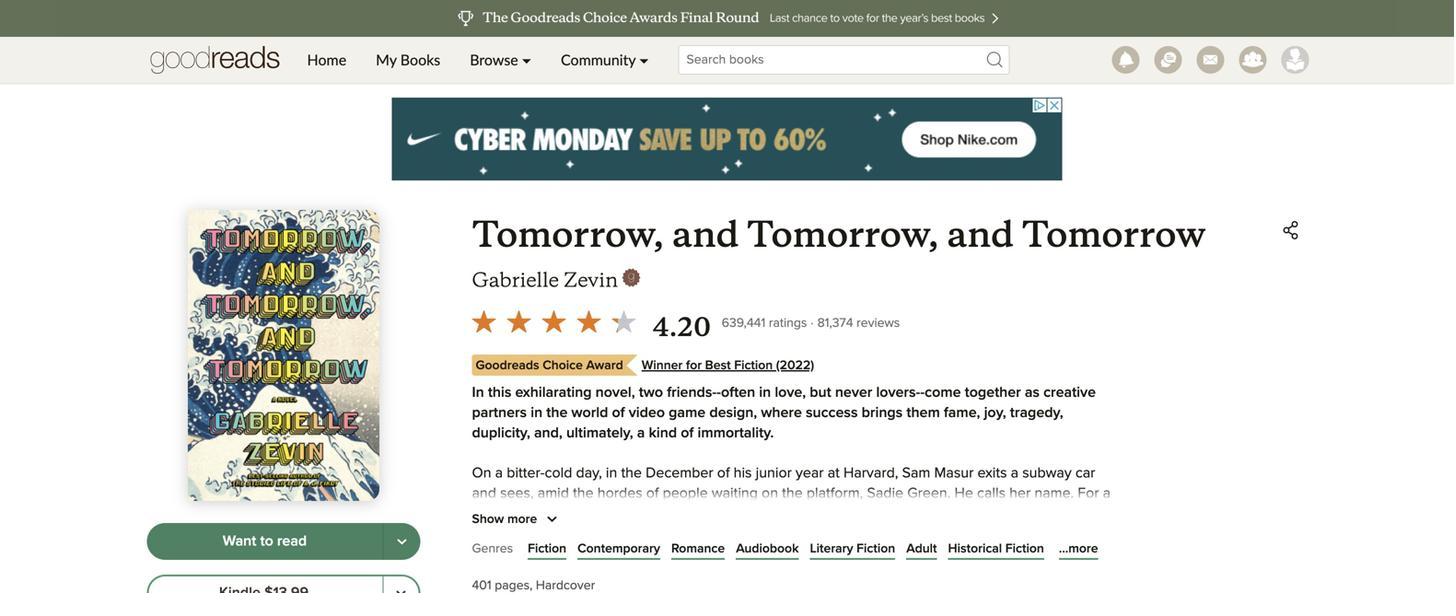 Task type: locate. For each thing, give the bounding box(es) containing it.
from
[[852, 587, 882, 593]]

1 horizontal spatial in
[[606, 466, 618, 481]]

years
[[848, 567, 883, 582]]

0 horizontal spatial their
[[885, 587, 914, 593]]

1 horizontal spatial she
[[621, 507, 644, 521]]

tomorrow, up 'gabrielle zevin' 'link'
[[472, 212, 664, 257]]

1 vertical spatial world
[[614, 567, 650, 582]]

world inside in this exhilarating novel, two friends--often in love, but never lovers--come together as creative partners in the world of video game design, where success brings them fame, joy, tragedy, duplicity, and, ultimately, a kind of immortality.
[[572, 406, 608, 421]]

day,
[[576, 466, 602, 481]]

- up design,
[[717, 386, 721, 400]]

0 horizontal spatial world
[[572, 406, 608, 421]]

1 vertical spatial in
[[531, 406, 543, 421]]

2 she from the left
[[621, 507, 644, 521]]

gabrielle zevin link
[[472, 267, 641, 293]]

adult
[[907, 543, 937, 556]]

world
[[572, 406, 608, 421], [614, 567, 650, 582]]

0 horizontal spatial she
[[532, 507, 556, 521]]

them inside in this exhilarating novel, two friends--often in love, but never lovers--come together as creative partners in the world of video game design, where success brings them fame, joy, tragedy, duplicity, and, ultimately, a kind of immortality.
[[907, 406, 940, 421]]

1 horizontal spatial sadie
[[975, 567, 1011, 582]]

0 vertical spatial creative
[[1044, 386, 1096, 400]]

1 horizontal spatial -
[[921, 386, 925, 400]]

even up won't at right bottom
[[738, 567, 770, 582]]

he
[[955, 487, 974, 501]]

brilliant,
[[1040, 567, 1090, 582]]

rating 4.2 out of 5 image
[[467, 304, 642, 339]]

creative down historical
[[949, 587, 1001, 593]]

begins:
[[969, 507, 1016, 521]]

browse
[[470, 51, 518, 69]]

639,441
[[722, 317, 766, 330]]

on
[[762, 487, 779, 501]]

-
[[717, 386, 721, 400], [921, 386, 925, 400]]

borrow
[[1038, 527, 1084, 542]]

or
[[1071, 587, 1084, 593]]

for
[[1078, 487, 1100, 501]]

won't
[[728, 587, 762, 593]]

pretends
[[559, 507, 617, 521]]

2 horizontal spatial in
[[759, 386, 771, 400]]

not
[[711, 567, 734, 582]]

the up hordes
[[621, 466, 642, 481]]

to left read
[[260, 535, 273, 549]]

them down hasn't
[[659, 527, 692, 542]]

2 vertical spatial them
[[816, 587, 848, 593]]

the down exhilarating
[[547, 406, 568, 421]]

▾ for community ▾
[[640, 51, 649, 69]]

their left first
[[960, 547, 989, 562]]

creative
[[1044, 386, 1096, 400], [949, 587, 1001, 593]]

0 vertical spatial them
[[907, 406, 940, 421]]

1 vertical spatial creative
[[949, 587, 1001, 593]]

junior
[[756, 466, 792, 481]]

a down video
[[637, 426, 645, 441]]

community ▾
[[561, 51, 649, 69]]

she up launch
[[621, 507, 644, 521]]

intimates
[[867, 527, 926, 542]]

1 vertical spatial even
[[738, 567, 770, 582]]

december
[[646, 466, 714, 481]]

1 horizontal spatial but
[[762, 507, 783, 521]]

1 horizontal spatial creative
[[1044, 386, 1096, 400]]

3 she from the left
[[823, 507, 846, 521]]

together
[[965, 386, 1022, 400]]

even up the theirs.
[[676, 547, 708, 562]]

of right kind
[[681, 426, 694, 441]]

them down five
[[816, 587, 848, 593]]

2 horizontal spatial she
[[823, 507, 846, 521]]

of down novel,
[[612, 406, 625, 421]]

in left love,
[[759, 386, 771, 400]]

they
[[840, 547, 868, 562]]

name.
[[1035, 487, 1074, 501]]

their down old,
[[885, 587, 914, 593]]

but up success
[[810, 386, 832, 400]]

but down on
[[762, 507, 783, 521]]

None search field
[[664, 45, 1025, 75]]

sadie
[[867, 487, 904, 501], [975, 567, 1011, 582]]

and, inside on a bitter-cold day, in the december of his junior year at harvard, sam masur exits a subway car and sees, amid the hordes of people waiting on the platform, sadie green. he calls her name. for a moment, she pretends she hasn't heard him, but then, she turns, and a game begins: a legendary collaboration that will launch them to stardom. these friends, intimates since childhood, borrow money, beg favors, and, before even graduating college, they have created their first blockbuster, . overnight, the world is theirs. not even twenty-five years old, sam and sadie are brilliant, successful, and rich, but these qualities won't protect them from their own creative ambitions or th
[[598, 547, 626, 562]]

1 horizontal spatial game
[[929, 507, 965, 521]]

1 vertical spatial but
[[762, 507, 783, 521]]

tomorrow
[[1022, 212, 1206, 257]]

average rating of 4.20 stars. figure
[[467, 304, 722, 345]]

overnight,
[[519, 567, 586, 582]]

0 horizontal spatial creative
[[949, 587, 1001, 593]]

want
[[223, 535, 256, 549]]

home image
[[151, 37, 280, 83]]

639,441 ratings and 81,374 reviews figure
[[722, 311, 900, 334]]

world up these
[[614, 567, 650, 582]]

0 horizontal spatial sadie
[[867, 487, 904, 501]]

.
[[511, 567, 515, 582]]

sam up own
[[914, 567, 943, 582]]

sadie down first
[[975, 567, 1011, 582]]

collaboration
[[472, 527, 556, 542]]

partners
[[472, 406, 527, 421]]

of
[[612, 406, 625, 421], [681, 426, 694, 441], [718, 466, 730, 481], [647, 487, 659, 501]]

of left his
[[718, 466, 730, 481]]

launch
[[613, 527, 656, 542]]

she down amid
[[532, 507, 556, 521]]

0 vertical spatial their
[[960, 547, 989, 562]]

game inside in this exhilarating novel, two friends--often in love, but never lovers--come together as creative partners in the world of video game design, where success brings them fame, joy, tragedy, duplicity, and, ultimately, a kind of immortality.
[[669, 406, 706, 421]]

0 horizontal spatial tomorrow,
[[472, 212, 664, 257]]

contemporary
[[578, 543, 661, 556]]

profile image for test dummy. image
[[1282, 46, 1310, 74]]

0 vertical spatial but
[[810, 386, 832, 400]]

exhilarating
[[516, 386, 592, 400]]

harvard,
[[844, 466, 899, 481]]

1 vertical spatial sadie
[[975, 567, 1011, 582]]

the up the pretends
[[573, 487, 594, 501]]

community
[[561, 51, 636, 69]]

1 horizontal spatial and,
[[598, 547, 626, 562]]

sam up 'green.' in the right of the page
[[903, 466, 931, 481]]

a right on
[[495, 466, 503, 481]]

▾ right community
[[640, 51, 649, 69]]

home
[[307, 51, 347, 69]]

will
[[588, 527, 609, 542]]

gabrielle zevin
[[472, 268, 619, 293]]

browse ▾ link
[[455, 37, 546, 83]]

0 vertical spatial even
[[676, 547, 708, 562]]

waiting
[[712, 487, 758, 501]]

game
[[669, 406, 706, 421], [929, 507, 965, 521]]

never
[[836, 386, 873, 400]]

ratings
[[769, 317, 807, 330]]

college,
[[785, 547, 836, 562]]

but inside in this exhilarating novel, two friends--often in love, but never lovers--come together as creative partners in the world of video game design, where success brings them fame, joy, tragedy, duplicity, and, ultimately, a kind of immortality.
[[810, 386, 832, 400]]

game down friends-
[[669, 406, 706, 421]]

81,374
[[818, 317, 854, 330]]

a down her
[[1020, 507, 1028, 521]]

0 horizontal spatial and,
[[534, 426, 563, 441]]

2 - from the left
[[921, 386, 925, 400]]

and, down the will
[[598, 547, 626, 562]]

to inside on a bitter-cold day, in the december of his junior year at harvard, sam masur exits a subway car and sees, amid the hordes of people waiting on the platform, sadie green. he calls her name. for a moment, she pretends she hasn't heard him, but then, she turns, and a game begins: a legendary collaboration that will launch them to stardom. these friends, intimates since childhood, borrow money, beg favors, and, before even graduating college, they have created their first blockbuster, . overnight, the world is theirs. not even twenty-five years old, sam and sadie are brilliant, successful, and rich, but these qualities won't protect them from their own creative ambitions or th
[[696, 527, 709, 542]]

of up hasn't
[[647, 487, 659, 501]]

0 vertical spatial sadie
[[867, 487, 904, 501]]

0 horizontal spatial ▾
[[522, 51, 532, 69]]

created
[[907, 547, 956, 562]]

1 ▾ from the left
[[522, 51, 532, 69]]

0 horizontal spatial to
[[260, 535, 273, 549]]

world up ultimately,
[[572, 406, 608, 421]]

2 ▾ from the left
[[640, 51, 649, 69]]

tomorrow, and tomorrow, and tomorrow
[[472, 212, 1206, 257]]

a inside in this exhilarating novel, two friends--often in love, but never lovers--come together as creative partners in the world of video game design, where success brings them fame, joy, tragedy, duplicity, and, ultimately, a kind of immortality.
[[637, 426, 645, 441]]

1 horizontal spatial even
[[738, 567, 770, 582]]

1 horizontal spatial ▾
[[640, 51, 649, 69]]

in up hordes
[[606, 466, 618, 481]]

2 vertical spatial in
[[606, 466, 618, 481]]

0 horizontal spatial but
[[606, 587, 626, 593]]

to up romance at bottom left
[[696, 527, 709, 542]]

goodreads
[[476, 359, 540, 372]]

she down "platform,"
[[823, 507, 846, 521]]

but right the rich, in the left bottom of the page
[[606, 587, 626, 593]]

1 vertical spatial game
[[929, 507, 965, 521]]

the up the rich, in the left bottom of the page
[[590, 567, 611, 582]]

- right never
[[921, 386, 925, 400]]

0 horizontal spatial in
[[531, 406, 543, 421]]

show
[[472, 513, 504, 526]]

book title: tomorrow, and tomorrow, and tomorrow element
[[472, 212, 1206, 257]]

...more
[[1059, 543, 1099, 556]]

audiobook link
[[736, 540, 799, 559]]

on
[[472, 466, 492, 481]]

0 horizontal spatial them
[[659, 527, 692, 542]]

adult link
[[907, 540, 937, 559]]

these
[[772, 527, 812, 542]]

friends-
[[667, 386, 717, 400]]

to inside button
[[260, 535, 273, 549]]

at
[[828, 466, 840, 481]]

1 vertical spatial their
[[885, 587, 914, 593]]

winner for best fiction (2022)
[[642, 359, 815, 372]]

come
[[925, 386, 961, 400]]

goodreads author image
[[622, 269, 641, 287]]

0 horizontal spatial game
[[669, 406, 706, 421]]

and
[[672, 212, 739, 257], [947, 212, 1014, 257], [472, 487, 497, 501], [889, 507, 914, 521], [947, 567, 971, 582], [547, 587, 571, 593]]

lovers-
[[877, 386, 921, 400]]

success
[[806, 406, 858, 421]]

masur
[[935, 466, 974, 481]]

▾ right browse
[[522, 51, 532, 69]]

world inside on a bitter-cold day, in the december of his junior year at harvard, sam masur exits a subway car and sees, amid the hordes of people waiting on the platform, sadie green. he calls her name. for a moment, she pretends she hasn't heard him, but then, she turns, and a game begins: a legendary collaboration that will launch them to stardom. these friends, intimates since childhood, borrow money, beg favors, and, before even graduating college, they have created their first blockbuster, . overnight, the world is theirs. not even twenty-five years old, sam and sadie are brilliant, successful, and rich, but these qualities won't protect them from their own creative ambitions or th
[[614, 567, 650, 582]]

and, down exhilarating
[[534, 426, 563, 441]]

creative right as at the bottom of the page
[[1044, 386, 1096, 400]]

2 horizontal spatial but
[[810, 386, 832, 400]]

0 vertical spatial game
[[669, 406, 706, 421]]

game up since
[[929, 507, 965, 521]]

tomorrow, up 81,374 at right
[[747, 212, 940, 257]]

vote in the final round of the 2023 goodreads choice awards image
[[57, 0, 1397, 37]]

in down exhilarating
[[531, 406, 543, 421]]

them down come
[[907, 406, 940, 421]]

winner
[[642, 359, 683, 372]]

the
[[547, 406, 568, 421], [621, 466, 642, 481], [573, 487, 594, 501], [782, 487, 803, 501], [590, 567, 611, 582]]

0 horizontal spatial -
[[717, 386, 721, 400]]

historical
[[949, 543, 1003, 556]]

0 vertical spatial world
[[572, 406, 608, 421]]

hordes
[[598, 487, 643, 501]]

1 vertical spatial and,
[[598, 547, 626, 562]]

choice
[[543, 359, 583, 372]]

0 vertical spatial in
[[759, 386, 771, 400]]

goodreads choice award
[[476, 359, 624, 372]]

sadie down harvard,
[[867, 487, 904, 501]]

1 horizontal spatial to
[[696, 527, 709, 542]]

1 horizontal spatial tomorrow,
[[747, 212, 940, 257]]

0 vertical spatial and,
[[534, 426, 563, 441]]

ambitions
[[1005, 587, 1067, 593]]

Search by book title or ISBN text field
[[679, 45, 1010, 75]]

2 horizontal spatial them
[[907, 406, 940, 421]]

1 horizontal spatial world
[[614, 567, 650, 582]]

as
[[1025, 386, 1040, 400]]

pages,
[[495, 580, 533, 592]]



Task type: describe. For each thing, give the bounding box(es) containing it.
that
[[560, 527, 584, 542]]

qualities
[[670, 587, 724, 593]]

creative inside on a bitter-cold day, in the december of his junior year at harvard, sam masur exits a subway car and sees, amid the hordes of people waiting on the platform, sadie green. he calls her name. for a moment, she pretends she hasn't heard him, but then, she turns, and a game begins: a legendary collaboration that will launch them to stardom. these friends, intimates since childhood, borrow money, beg favors, and, before even graduating college, they have created their first blockbuster, . overnight, the world is theirs. not even twenty-five years old, sam and sadie are brilliant, successful, and rich, but these qualities won't protect them from their own creative ambitions or th
[[949, 587, 1001, 593]]

cold
[[545, 466, 573, 481]]

for
[[686, 359, 702, 372]]

...more button
[[1059, 540, 1099, 558]]

game inside on a bitter-cold day, in the december of his junior year at harvard, sam masur exits a subway car and sees, amid the hordes of people waiting on the platform, sadie green. he calls her name. for a moment, she pretends she hasn't heard him, but then, she turns, and a game begins: a legendary collaboration that will launch them to stardom. these friends, intimates since childhood, borrow money, beg favors, and, before even graduating college, they have created their first blockbuster, . overnight, the world is theirs. not even twenty-five years old, sam and sadie are brilliant, successful, and rich, but these qualities won't protect them from their own creative ambitions or th
[[929, 507, 965, 521]]

read
[[277, 535, 307, 549]]

his
[[734, 466, 752, 481]]

hasn't
[[648, 507, 686, 521]]

kind
[[649, 426, 677, 441]]

a right the for
[[1103, 487, 1111, 501]]

two
[[639, 386, 663, 400]]

beg
[[523, 547, 548, 562]]

my
[[376, 51, 397, 69]]

childhood,
[[967, 527, 1035, 542]]

2 vertical spatial but
[[606, 587, 626, 593]]

love,
[[775, 386, 806, 400]]

in
[[472, 386, 484, 400]]

1 horizontal spatial their
[[960, 547, 989, 562]]

green.
[[908, 487, 951, 501]]

best
[[705, 359, 731, 372]]

4.20
[[653, 311, 711, 343]]

a up her
[[1011, 466, 1019, 481]]

graduating
[[712, 547, 781, 562]]

ultimately,
[[567, 426, 634, 441]]

then,
[[787, 507, 819, 521]]

the right on
[[782, 487, 803, 501]]

literary fiction
[[810, 543, 896, 556]]

0 vertical spatial sam
[[903, 466, 931, 481]]

show more button
[[472, 509, 563, 531]]

car
[[1076, 466, 1096, 481]]

top genres for this book element
[[472, 538, 1308, 567]]

video
[[629, 406, 665, 421]]

contemporary link
[[578, 540, 661, 559]]

before
[[630, 547, 672, 562]]

creative inside in this exhilarating novel, two friends--often in love, but never lovers--come together as creative partners in the world of video game design, where success brings them fame, joy, tragedy, duplicity, and, ultimately, a kind of immortality.
[[1044, 386, 1096, 400]]

heard
[[690, 507, 728, 521]]

401 pages, hardcover
[[472, 580, 595, 592]]

a down 'green.' in the right of the page
[[917, 507, 925, 521]]

duplicity,
[[472, 426, 531, 441]]

five
[[821, 567, 844, 582]]

advertisement region
[[392, 98, 1063, 181]]

1 vertical spatial sam
[[914, 567, 943, 582]]

want to read
[[223, 535, 307, 549]]

0 horizontal spatial even
[[676, 547, 708, 562]]

moment,
[[472, 507, 529, 521]]

year
[[796, 466, 824, 481]]

(2022)
[[777, 359, 815, 372]]

browse ▾
[[470, 51, 532, 69]]

my books link
[[361, 37, 455, 83]]

romance link
[[672, 540, 725, 559]]

1 tomorrow, from the left
[[472, 212, 664, 257]]

and, inside in this exhilarating novel, two friends--often in love, but never lovers--come together as creative partners in the world of video game design, where success brings them fame, joy, tragedy, duplicity, and, ultimately, a kind of immortality.
[[534, 426, 563, 441]]

home link
[[293, 37, 361, 83]]

her
[[1010, 487, 1031, 501]]

joy,
[[985, 406, 1007, 421]]

own
[[918, 587, 946, 593]]

the inside in this exhilarating novel, two friends--often in love, but never lovers--come together as creative partners in the world of video game design, where success brings them fame, joy, tragedy, duplicity, and, ultimately, a kind of immortality.
[[547, 406, 568, 421]]

blockbuster,
[[1020, 547, 1098, 562]]

novel,
[[596, 386, 635, 400]]

audiobook
[[736, 543, 799, 556]]

calls
[[978, 487, 1006, 501]]

immortality.
[[698, 426, 774, 441]]

stardom.
[[712, 527, 768, 542]]

2 tomorrow, from the left
[[747, 212, 940, 257]]

genres
[[472, 543, 513, 556]]

▾ for browse ▾
[[522, 51, 532, 69]]

these
[[630, 587, 666, 593]]

1 horizontal spatial them
[[816, 587, 848, 593]]

have
[[872, 547, 903, 562]]

protect
[[766, 587, 812, 593]]

my books
[[376, 51, 441, 69]]

1 - from the left
[[717, 386, 721, 400]]

money,
[[472, 547, 519, 562]]

favors,
[[552, 547, 594, 562]]

this
[[488, 386, 512, 400]]

hardcover
[[536, 580, 595, 592]]

brings
[[862, 406, 903, 421]]

bitter-
[[507, 466, 545, 481]]

1 vertical spatial them
[[659, 527, 692, 542]]

exits
[[978, 466, 1008, 481]]

tragedy,
[[1011, 406, 1064, 421]]

fiction link
[[528, 540, 567, 559]]

gabrielle
[[472, 268, 559, 293]]

is
[[654, 567, 664, 582]]

on a bitter-cold day, in the december of his junior year at harvard, sam masur exits a subway car and sees, amid the hordes of people waiting on the platform, sadie green. he calls her name. for a moment, she pretends she hasn't heard him, but then, she turns, and a game begins: a legendary collaboration that will launch them to stardom. these friends, intimates since childhood, borrow money, beg favors, and, before even graduating college, they have created their first blockbuster, . overnight, the world is theirs. not even twenty-five years old, sam and sadie are brilliant, successful, and rich, but these qualities won't protect them from their own creative ambitions or th
[[472, 466, 1111, 593]]

are
[[1015, 567, 1036, 582]]

turns,
[[850, 507, 885, 521]]

1 she from the left
[[532, 507, 556, 521]]

romance
[[672, 543, 725, 556]]

show more
[[472, 513, 537, 526]]

in inside on a bitter-cold day, in the december of his junior year at harvard, sam masur exits a subway car and sees, amid the hordes of people waiting on the platform, sadie green. he calls her name. for a moment, she pretends she hasn't heard him, but then, she turns, and a game begins: a legendary collaboration that will launch them to stardom. these friends, intimates since childhood, borrow money, beg favors, and, before even graduating college, they have created their first blockbuster, . overnight, the world is theirs. not even twenty-five years old, sam and sadie are brilliant, successful, and rich, but these qualities won't protect them from their own creative ambitions or th
[[606, 466, 618, 481]]

reviews
[[857, 317, 900, 330]]

fame,
[[944, 406, 981, 421]]



Task type: vqa. For each thing, say whether or not it's contained in the screenshot.
bitter-
yes



